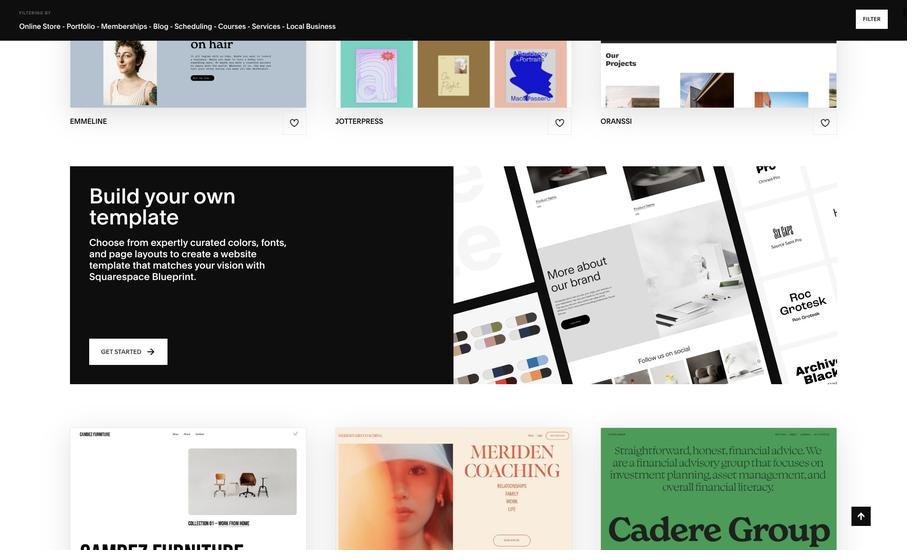 Task type: describe. For each thing, give the bounding box(es) containing it.
scheduling
[[175, 22, 212, 31]]

template inside build your own template
[[89, 204, 179, 230]]

from
[[127, 237, 149, 249]]

page
[[109, 248, 133, 260]]

choose
[[89, 237, 125, 249]]

with
[[246, 260, 265, 271]]

build
[[89, 183, 140, 209]]

started
[[114, 348, 141, 356]]

memberships
[[101, 22, 147, 31]]

meriden image
[[336, 428, 572, 550]]

and
[[89, 248, 107, 260]]

6 - from the left
[[248, 22, 250, 31]]

filtering
[[19, 11, 44, 15]]

jotterpress
[[336, 117, 383, 126]]

matches
[[153, 260, 193, 271]]

5 - from the left
[[214, 22, 217, 31]]

2 - from the left
[[97, 22, 99, 31]]

online store - portfolio - memberships - blog - scheduling - courses - services - local business
[[19, 22, 336, 31]]

squarespace
[[89, 271, 150, 283]]

vision
[[217, 260, 244, 271]]

your inside build your own template
[[144, 183, 189, 209]]

add emmeline to your favorites list image
[[290, 118, 299, 128]]

fonts,
[[261, 237, 287, 249]]

store
[[43, 22, 61, 31]]

emmeline
[[70, 117, 107, 126]]

expertly
[[151, 237, 188, 249]]

own
[[194, 183, 236, 209]]

oranssi image
[[602, 0, 837, 108]]

blueprint.
[[152, 271, 196, 283]]

7 - from the left
[[282, 22, 285, 31]]

get started button
[[89, 339, 168, 365]]

your inside choose from expertly curated colors, fonts, and page layouts to create a website template that matches your vision with squarespace blueprint.
[[195, 260, 215, 271]]

website
[[221, 248, 257, 260]]

by
[[45, 11, 51, 15]]

get
[[101, 348, 113, 356]]

1 - from the left
[[62, 22, 65, 31]]



Task type: vqa. For each thing, say whether or not it's contained in the screenshot.
template within the choose from expertly curated colors, fonts, and page layouts to create a website template that matches your vision with squarespace blueprint.
yes



Task type: locate. For each thing, give the bounding box(es) containing it.
- left "courses" at the top left of the page
[[214, 22, 217, 31]]

build your own template
[[89, 183, 236, 230]]

local
[[287, 22, 305, 31]]

- right blog
[[170, 22, 173, 31]]

your
[[144, 183, 189, 209], [195, 260, 215, 271]]

online
[[19, 22, 41, 31]]

filter button
[[857, 10, 888, 29]]

template down choose
[[89, 260, 130, 271]]

filtering by
[[19, 11, 51, 15]]

0 vertical spatial your
[[144, 183, 189, 209]]

get started
[[101, 348, 141, 356]]

1 horizontal spatial your
[[195, 260, 215, 271]]

1 vertical spatial template
[[89, 260, 130, 271]]

colors,
[[228, 237, 259, 249]]

0 vertical spatial template
[[89, 204, 179, 230]]

emmeline image
[[70, 0, 306, 108]]

1 template from the top
[[89, 204, 179, 230]]

-
[[62, 22, 65, 31], [97, 22, 99, 31], [149, 22, 152, 31], [170, 22, 173, 31], [214, 22, 217, 31], [248, 22, 250, 31], [282, 22, 285, 31]]

a
[[213, 248, 219, 260]]

- right portfolio
[[97, 22, 99, 31]]

filter
[[864, 16, 881, 22]]

that
[[133, 260, 151, 271]]

services
[[252, 22, 281, 31]]

business
[[306, 22, 336, 31]]

to
[[170, 248, 179, 260]]

4 - from the left
[[170, 22, 173, 31]]

oranssi
[[601, 117, 632, 126]]

blog
[[153, 22, 169, 31]]

3 - from the left
[[149, 22, 152, 31]]

- left blog
[[149, 22, 152, 31]]

0 horizontal spatial your
[[144, 183, 189, 209]]

- right "courses" at the top left of the page
[[248, 22, 250, 31]]

layouts
[[135, 248, 168, 260]]

jotterpress image
[[336, 0, 572, 108]]

- left local
[[282, 22, 285, 31]]

courses
[[218, 22, 246, 31]]

cadere image
[[602, 428, 837, 550]]

choose from expertly curated colors, fonts, and page layouts to create a website template that matches your vision with squarespace blueprint.
[[89, 237, 287, 283]]

preview of building your own template image
[[454, 166, 838, 384]]

1 vertical spatial your
[[195, 260, 215, 271]]

camdez image
[[70, 428, 306, 550]]

add oranssi to your favorites list image
[[821, 118, 830, 128]]

2 template from the top
[[89, 260, 130, 271]]

template inside choose from expertly curated colors, fonts, and page layouts to create a website template that matches your vision with squarespace blueprint.
[[89, 260, 130, 271]]

portfolio
[[67, 22, 95, 31]]

template
[[89, 204, 179, 230], [89, 260, 130, 271]]

- right store
[[62, 22, 65, 31]]

back to top image
[[857, 512, 867, 521]]

template up from
[[89, 204, 179, 230]]

curated
[[190, 237, 226, 249]]

create
[[182, 248, 211, 260]]

add jotterpress to your favorites list image
[[555, 118, 565, 128]]



